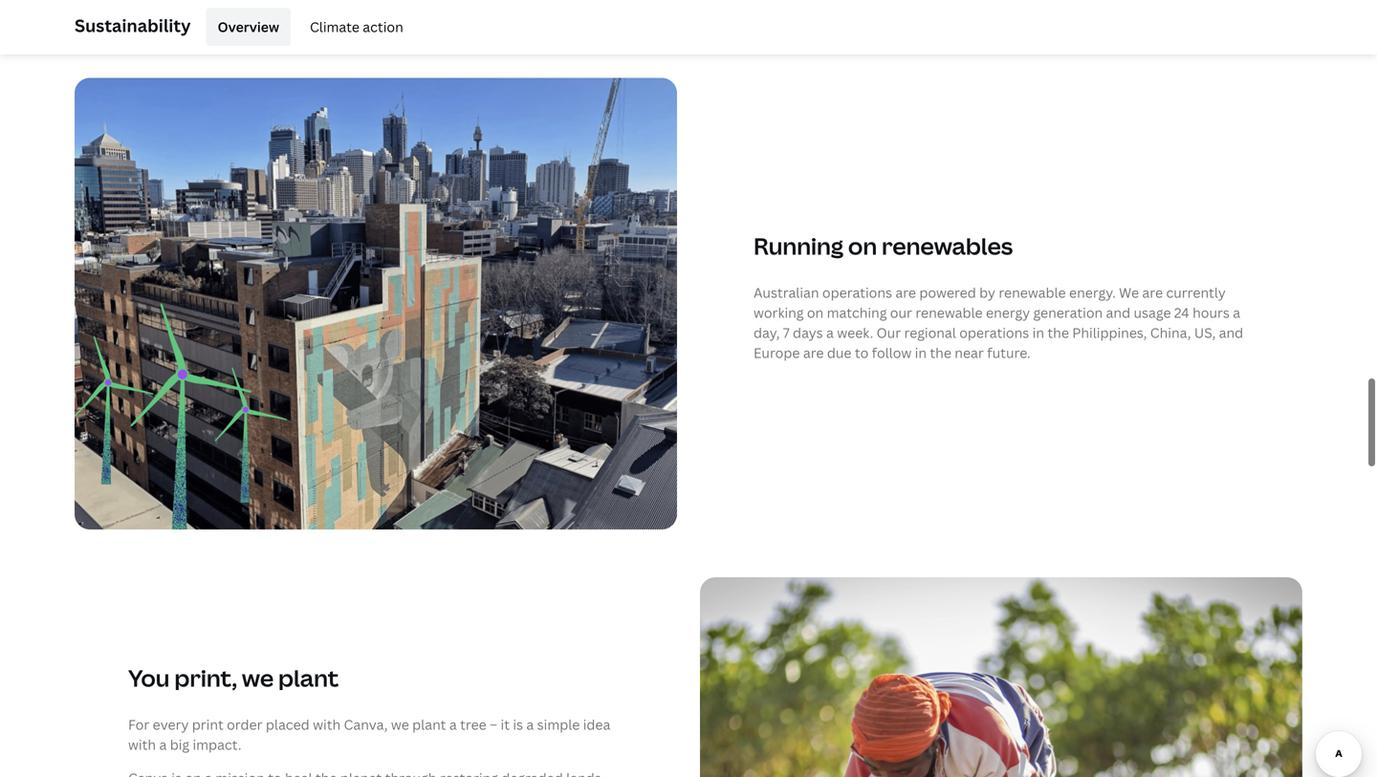 Task type: locate. For each thing, give the bounding box(es) containing it.
plant up placed
[[279, 663, 339, 694]]

print
[[192, 716, 224, 734]]

are up the our
[[896, 284, 917, 302]]

1 horizontal spatial with
[[313, 716, 341, 734]]

usage
[[1134, 304, 1172, 322]]

climate action link
[[299, 8, 415, 46]]

climate action
[[310, 18, 404, 36]]

our
[[877, 324, 902, 342]]

1 horizontal spatial plant
[[413, 716, 446, 734]]

a
[[1234, 304, 1241, 322], [827, 324, 834, 342], [450, 716, 457, 734], [527, 716, 534, 734], [159, 736, 167, 754]]

1 vertical spatial renewable
[[916, 304, 983, 322]]

1 vertical spatial the
[[931, 344, 952, 362]]

sustainability
[[75, 14, 191, 37]]

canva,
[[344, 716, 388, 734]]

due
[[828, 344, 852, 362]]

overview
[[218, 18, 279, 36]]

us,
[[1195, 324, 1216, 342]]

running on renewables
[[754, 231, 1014, 262]]

to
[[855, 344, 869, 362]]

with right placed
[[313, 716, 341, 734]]

energy.
[[1070, 284, 1117, 302]]

renewables
[[882, 231, 1014, 262]]

0 horizontal spatial the
[[931, 344, 952, 362]]

renewable
[[999, 284, 1067, 302], [916, 304, 983, 322]]

on up days
[[808, 304, 824, 322]]

impact.
[[193, 736, 242, 754]]

0 vertical spatial plant
[[279, 663, 339, 694]]

with down for
[[128, 736, 156, 754]]

renewable up energy
[[999, 284, 1067, 302]]

0 horizontal spatial with
[[128, 736, 156, 754]]

0 horizontal spatial in
[[915, 344, 927, 362]]

matching
[[827, 304, 887, 322]]

for
[[128, 716, 150, 734]]

with
[[313, 716, 341, 734], [128, 736, 156, 754]]

0 horizontal spatial operations
[[823, 284, 893, 302]]

1 horizontal spatial on
[[849, 231, 878, 262]]

we up order
[[242, 663, 274, 694]]

we right canva,
[[391, 716, 409, 734]]

1 horizontal spatial operations
[[960, 324, 1030, 342]]

operations up matching
[[823, 284, 893, 302]]

plant left the tree
[[413, 716, 446, 734]]

0 horizontal spatial on
[[808, 304, 824, 322]]

and
[[1107, 304, 1131, 322], [1220, 324, 1244, 342]]

0 vertical spatial the
[[1048, 324, 1070, 342]]

our
[[891, 304, 913, 322]]

the down the generation
[[1048, 324, 1070, 342]]

1 vertical spatial in
[[915, 344, 927, 362]]

working
[[754, 304, 804, 322]]

1 horizontal spatial renewable
[[999, 284, 1067, 302]]

in down regional
[[915, 344, 927, 362]]

1 vertical spatial we
[[391, 716, 409, 734]]

1 vertical spatial and
[[1220, 324, 1244, 342]]

0 vertical spatial we
[[242, 663, 274, 694]]

1 horizontal spatial in
[[1033, 324, 1045, 342]]

the down regional
[[931, 344, 952, 362]]

and right us,
[[1220, 324, 1244, 342]]

operations down energy
[[960, 324, 1030, 342]]

2 horizontal spatial are
[[1143, 284, 1164, 302]]

australian operations are powered by renewable energy. we are currently working on matching our renewable energy generation and usage 24 hours a day, 7 days a week. our regional operations in the philippines, china, us, and europe are due to follow in the near future.
[[754, 284, 1244, 362]]

1 vertical spatial on
[[808, 304, 824, 322]]

the
[[1048, 324, 1070, 342], [931, 344, 952, 362]]

renewable down powered
[[916, 304, 983, 322]]

in
[[1033, 324, 1045, 342], [915, 344, 927, 362]]

0 horizontal spatial are
[[804, 344, 824, 362]]

0 horizontal spatial we
[[242, 663, 274, 694]]

and up philippines,
[[1107, 304, 1131, 322]]

simple
[[537, 716, 580, 734]]

are up usage
[[1143, 284, 1164, 302]]

we
[[242, 663, 274, 694], [391, 716, 409, 734]]

hours
[[1193, 304, 1231, 322]]

on
[[849, 231, 878, 262], [808, 304, 824, 322]]

europe
[[754, 344, 800, 362]]

0 vertical spatial on
[[849, 231, 878, 262]]

are
[[896, 284, 917, 302], [1143, 284, 1164, 302], [804, 344, 824, 362]]

1 horizontal spatial we
[[391, 716, 409, 734]]

climate
[[310, 18, 360, 36]]

running
[[754, 231, 844, 262]]

menu bar
[[199, 8, 415, 46]]

in down the generation
[[1033, 324, 1045, 342]]

canva building facade sydney image
[[75, 78, 677, 530]]

by
[[980, 284, 996, 302]]

plant
[[279, 663, 339, 694], [413, 716, 446, 734]]

you
[[128, 663, 170, 694]]

on right running
[[849, 231, 878, 262]]

0 horizontal spatial renewable
[[916, 304, 983, 322]]

0 horizontal spatial plant
[[279, 663, 339, 694]]

1 vertical spatial plant
[[413, 716, 446, 734]]

are down days
[[804, 344, 824, 362]]

for every print order placed with canva, we plant a tree – it is a simple idea with a big impact.
[[128, 716, 611, 754]]

regional
[[905, 324, 957, 342]]

order
[[227, 716, 263, 734]]

operations
[[823, 284, 893, 302], [960, 324, 1030, 342]]

0 vertical spatial and
[[1107, 304, 1131, 322]]

near
[[955, 344, 984, 362]]



Task type: vqa. For each thing, say whether or not it's contained in the screenshot.
the top in
yes



Task type: describe. For each thing, give the bounding box(es) containing it.
placed
[[266, 716, 310, 734]]

0 vertical spatial in
[[1033, 324, 1045, 342]]

week.
[[838, 324, 874, 342]]

a right days
[[827, 324, 834, 342]]

it
[[501, 716, 510, 734]]

a left big
[[159, 736, 167, 754]]

menu bar containing overview
[[199, 8, 415, 46]]

1 vertical spatial with
[[128, 736, 156, 754]]

currently
[[1167, 284, 1227, 302]]

china,
[[1151, 324, 1192, 342]]

future.
[[988, 344, 1031, 362]]

idea
[[583, 716, 611, 734]]

generation
[[1034, 304, 1103, 322]]

a left the tree
[[450, 716, 457, 734]]

big
[[170, 736, 190, 754]]

action
[[363, 18, 404, 36]]

a right hours
[[1234, 304, 1241, 322]]

1 horizontal spatial are
[[896, 284, 917, 302]]

philippines,
[[1073, 324, 1148, 342]]

plant inside the for every print order placed with canva, we plant a tree – it is a simple idea with a big impact.
[[413, 716, 446, 734]]

every
[[153, 716, 189, 734]]

tree
[[460, 716, 487, 734]]

we inside the for every print order placed with canva, we plant a tree – it is a simple idea with a big impact.
[[391, 716, 409, 734]]

follow
[[872, 344, 912, 362]]

0 vertical spatial operations
[[823, 284, 893, 302]]

is
[[513, 716, 523, 734]]

0 vertical spatial renewable
[[999, 284, 1067, 302]]

powered
[[920, 284, 977, 302]]

–
[[490, 716, 498, 734]]

on inside australian operations are powered by renewable energy. we are currently working on matching our renewable energy generation and usage 24 hours a day, 7 days a week. our regional operations in the philippines, china, us, and europe are due to follow in the near future.
[[808, 304, 824, 322]]

we
[[1120, 284, 1140, 302]]

0 vertical spatial with
[[313, 716, 341, 734]]

7
[[783, 324, 790, 342]]

1 vertical spatial operations
[[960, 324, 1030, 342]]

overview link
[[206, 8, 291, 46]]

energy
[[987, 304, 1031, 322]]

days
[[793, 324, 824, 342]]

24
[[1175, 304, 1190, 322]]

australian
[[754, 284, 820, 302]]

1 horizontal spatial the
[[1048, 324, 1070, 342]]

you print, we plant
[[128, 663, 339, 694]]

0 horizontal spatial and
[[1107, 304, 1131, 322]]

print,
[[174, 663, 237, 694]]

day,
[[754, 324, 780, 342]]

a right is
[[527, 716, 534, 734]]

1 horizontal spatial and
[[1220, 324, 1244, 342]]



